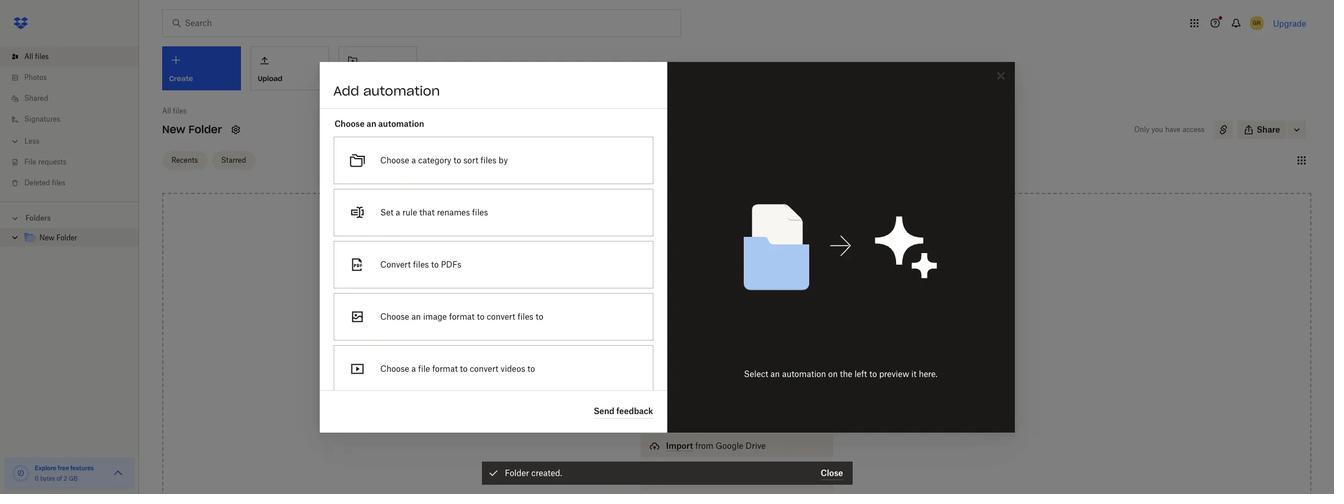 Task type: locate. For each thing, give the bounding box(es) containing it.
automation up choose an automation
[[363, 83, 440, 99]]

0 vertical spatial new
[[162, 123, 185, 136]]

choose left the file
[[380, 364, 409, 373]]

format for image
[[449, 311, 475, 321]]

an down add automation
[[367, 119, 376, 128]]

all
[[24, 52, 33, 61], [162, 107, 171, 115]]

sort
[[464, 155, 478, 165]]

a right set on the left
[[396, 207, 400, 217]]

new folder inside new folder link
[[39, 234, 77, 242]]

signatures link
[[9, 109, 139, 130]]

free
[[58, 465, 69, 472]]

1 horizontal spatial all
[[162, 107, 171, 115]]

bytes
[[40, 475, 55, 482]]

to
[[454, 155, 461, 165], [431, 259, 439, 269], [477, 311, 485, 321], [536, 311, 543, 321], [460, 364, 468, 373], [528, 364, 535, 373], [870, 369, 877, 379], [731, 379, 739, 389], [720, 473, 727, 483], [767, 473, 775, 483]]

shared link
[[9, 88, 139, 109]]

send feedback
[[594, 406, 653, 416]]

choose down choose an automation
[[380, 155, 409, 165]]

1 vertical spatial all files link
[[162, 105, 187, 117]]

0 horizontal spatial new
[[39, 234, 55, 242]]

an left image
[[412, 311, 421, 321]]

2 horizontal spatial an
[[771, 369, 780, 379]]

a left category
[[412, 155, 416, 165]]

alert
[[482, 462, 853, 485]]

choose a category to sort files by
[[380, 155, 508, 165]]

choose for choose an automation
[[335, 119, 365, 128]]

new folder link
[[23, 231, 130, 246]]

from
[[695, 441, 714, 451]]

folders
[[25, 214, 51, 223]]

explore
[[35, 465, 56, 472]]

convert left the videos
[[470, 364, 499, 373]]

automation down add automation
[[378, 119, 424, 128]]

1 horizontal spatial an
[[412, 311, 421, 321]]

starred button
[[212, 151, 255, 169]]

files inside list item
[[35, 52, 49, 61]]

1 horizontal spatial new folder
[[162, 123, 222, 136]]

a for rule
[[396, 207, 400, 217]]

0 vertical spatial folder
[[189, 123, 222, 136]]

list
[[0, 39, 139, 202]]

2
[[64, 475, 67, 482]]

choose down "add"
[[335, 119, 365, 128]]

0 horizontal spatial folder
[[56, 234, 77, 242]]

2 vertical spatial folder
[[505, 468, 529, 478]]

a
[[412, 155, 416, 165], [396, 207, 400, 217], [412, 364, 416, 373]]

0 vertical spatial automation
[[363, 83, 440, 99]]

format
[[449, 311, 475, 321], [432, 364, 458, 373]]

0 vertical spatial an
[[367, 119, 376, 128]]

renames
[[437, 207, 470, 217]]

1 horizontal spatial all files link
[[162, 105, 187, 117]]

0 vertical spatial convert
[[487, 311, 516, 321]]

1 vertical spatial folder
[[56, 234, 77, 242]]

a for category
[[412, 155, 416, 165]]

0 horizontal spatial all files
[[24, 52, 49, 61]]

alert containing close
[[482, 462, 853, 485]]

2 vertical spatial an
[[771, 369, 780, 379]]

folder created.
[[505, 468, 562, 478]]

1 vertical spatial a
[[396, 207, 400, 217]]

be
[[730, 473, 739, 483]]

photos
[[24, 73, 47, 82]]

files up photos
[[35, 52, 49, 61]]

list containing all files
[[0, 39, 139, 202]]

convert
[[487, 311, 516, 321], [470, 364, 499, 373]]

1 horizontal spatial new
[[162, 123, 185, 136]]

automation left on
[[782, 369, 826, 379]]

1 vertical spatial new folder
[[39, 234, 77, 242]]

0 vertical spatial all files
[[24, 52, 49, 61]]

all up photos
[[24, 52, 33, 61]]

file requests
[[24, 158, 67, 166]]

0 vertical spatial all
[[24, 52, 33, 61]]

all files link up 'shared' link
[[9, 46, 139, 67]]

choose left image
[[380, 311, 409, 321]]

format right image
[[449, 311, 475, 321]]

0 vertical spatial a
[[412, 155, 416, 165]]

more ways to add content element
[[638, 378, 836, 494]]

recents
[[172, 156, 198, 164]]

an up content
[[771, 369, 780, 379]]

convert up the videos
[[487, 311, 516, 321]]

you
[[1152, 125, 1164, 134]]

2 vertical spatial automation
[[782, 369, 826, 379]]

files up the recents
[[173, 107, 187, 115]]

files inside more ways to add content element
[[701, 473, 718, 483]]

choose for choose a file format to convert videos to
[[380, 364, 409, 373]]

all files link
[[9, 46, 139, 67], [162, 105, 187, 117]]

all files up photos
[[24, 52, 49, 61]]

a for file
[[412, 364, 416, 373]]

folder left created.
[[505, 468, 529, 478]]

1 horizontal spatial folder
[[189, 123, 222, 136]]

all up "recents" button
[[162, 107, 171, 115]]

files right renames
[[472, 207, 488, 217]]

dropbox image
[[9, 12, 32, 35]]

new folder up the recents
[[162, 123, 222, 136]]

google
[[716, 441, 744, 451]]

choose
[[335, 119, 365, 128], [380, 155, 409, 165], [380, 311, 409, 321], [380, 364, 409, 373]]

only you have access
[[1135, 125, 1205, 134]]

0 horizontal spatial an
[[367, 119, 376, 128]]

folder down folders "button"
[[56, 234, 77, 242]]

an
[[367, 119, 376, 128], [412, 311, 421, 321], [771, 369, 780, 379]]

1 vertical spatial an
[[412, 311, 421, 321]]

an for choose an image format to convert files to
[[412, 311, 421, 321]]

new
[[162, 123, 185, 136], [39, 234, 55, 242]]

2 vertical spatial a
[[412, 364, 416, 373]]

created.
[[531, 468, 562, 478]]

files
[[35, 52, 49, 61], [173, 107, 187, 115], [481, 155, 497, 165], [52, 178, 66, 187], [472, 207, 488, 217], [413, 259, 429, 269], [518, 311, 534, 321], [701, 473, 718, 483]]

preview
[[879, 369, 910, 379]]

all files inside all files list item
[[24, 52, 49, 61]]

new folder down folders "button"
[[39, 234, 77, 242]]

0 horizontal spatial new folder
[[39, 234, 77, 242]]

starred
[[221, 156, 246, 164]]

new up the recents
[[162, 123, 185, 136]]

1 vertical spatial new
[[39, 234, 55, 242]]

1 vertical spatial format
[[432, 364, 458, 373]]

folders button
[[0, 209, 139, 227]]

quota usage element
[[12, 464, 30, 483]]

new down folders
[[39, 234, 55, 242]]

shared
[[24, 94, 48, 103]]

features
[[70, 465, 94, 472]]

1 vertical spatial automation
[[378, 119, 424, 128]]

1 vertical spatial convert
[[470, 364, 499, 373]]

all files link up the recents
[[162, 105, 187, 117]]

0 vertical spatial format
[[449, 311, 475, 321]]

more
[[686, 379, 707, 389]]

folder
[[189, 123, 222, 136], [56, 234, 77, 242], [505, 468, 529, 478]]

videos
[[501, 364, 525, 373]]

content
[[758, 379, 788, 389]]

folder up the recents
[[189, 123, 222, 136]]

an for select an automation on the left to preview it here.
[[771, 369, 780, 379]]

0 horizontal spatial all files link
[[9, 46, 139, 67]]

files up the videos
[[518, 311, 534, 321]]

1 horizontal spatial all files
[[162, 107, 187, 115]]

all files up the recents
[[162, 107, 187, 115]]

an for choose an automation
[[367, 119, 376, 128]]

2 horizontal spatial folder
[[505, 468, 529, 478]]

files right deleted
[[52, 178, 66, 187]]

a left the file
[[412, 364, 416, 373]]

close button
[[821, 466, 843, 480]]

here.
[[919, 369, 938, 379]]

access
[[666, 409, 695, 418]]

0 horizontal spatial all
[[24, 52, 33, 61]]

0 vertical spatial new folder
[[162, 123, 222, 136]]

new folder
[[162, 123, 222, 136], [39, 234, 77, 242]]

1 vertical spatial all
[[162, 107, 171, 115]]

automation
[[363, 83, 440, 99], [378, 119, 424, 128], [782, 369, 826, 379]]

format right the file
[[432, 364, 458, 373]]

files left be
[[701, 473, 718, 483]]

file
[[418, 364, 430, 373]]



Task type: vqa. For each thing, say whether or not it's contained in the screenshot.
CAPTURE
no



Task type: describe. For each thing, give the bounding box(es) containing it.
add automation
[[333, 83, 440, 99]]

category
[[418, 155, 451, 165]]

file
[[24, 158, 36, 166]]

feedback
[[617, 406, 653, 416]]

files right convert
[[413, 259, 429, 269]]

choose a file format to convert videos to
[[380, 364, 535, 373]]

send feedback button
[[594, 405, 653, 419]]

deleted
[[24, 178, 50, 187]]

gb
[[69, 475, 78, 482]]

the
[[840, 369, 853, 379]]

choose for choose an image format to convert files to
[[380, 311, 409, 321]]

less image
[[9, 136, 21, 147]]

files left by
[[481, 155, 497, 165]]

ways
[[709, 379, 729, 389]]

add automation dialog
[[320, 62, 1015, 494]]

access button
[[641, 402, 833, 425]]

drive
[[746, 441, 766, 451]]

it
[[912, 369, 917, 379]]

select
[[744, 369, 769, 379]]

send
[[594, 406, 615, 416]]

that
[[420, 207, 435, 217]]

only
[[1135, 125, 1150, 134]]

share button
[[1238, 121, 1288, 139]]

folder
[[794, 473, 816, 483]]

close
[[821, 468, 843, 478]]

folder inside alert
[[505, 468, 529, 478]]

left
[[855, 369, 867, 379]]

0 vertical spatial all files link
[[9, 46, 139, 67]]

of
[[57, 475, 62, 482]]

by
[[499, 155, 508, 165]]

select an automation on the left to preview it here.
[[744, 369, 938, 379]]

requests
[[38, 158, 67, 166]]

less
[[24, 137, 39, 145]]

convert for files
[[487, 311, 516, 321]]

rule
[[403, 207, 417, 217]]

have
[[1166, 125, 1181, 134]]

choose for choose a category to sort files by
[[380, 155, 409, 165]]

automation for choose an automation
[[378, 119, 424, 128]]

added
[[741, 473, 765, 483]]

import
[[666, 441, 693, 451]]

convert for videos
[[470, 364, 499, 373]]

signatures
[[24, 115, 60, 123]]

add
[[741, 379, 756, 389]]

all inside all files list item
[[24, 52, 33, 61]]

choose an automation
[[335, 119, 424, 128]]

upgrade link
[[1274, 18, 1307, 28]]

explore free features 0 bytes of 2 gb
[[35, 465, 94, 482]]

import from google drive
[[666, 441, 766, 451]]

image
[[423, 311, 447, 321]]

request files to be added to this folder
[[666, 473, 816, 483]]

deleted files link
[[9, 173, 139, 194]]

format for file
[[432, 364, 458, 373]]

share
[[1257, 125, 1281, 134]]

this
[[777, 473, 791, 483]]

deleted files
[[24, 178, 66, 187]]

set
[[380, 207, 394, 217]]

set a rule that renames files
[[380, 207, 488, 217]]

choose an image format to convert files to
[[380, 311, 543, 321]]

on
[[829, 369, 838, 379]]

convert
[[380, 259, 411, 269]]

convert files to pdfs
[[380, 259, 462, 269]]

access
[[1183, 125, 1205, 134]]

request
[[666, 473, 699, 483]]

file requests link
[[9, 152, 139, 173]]

more ways to add content
[[686, 379, 788, 389]]

add
[[333, 83, 359, 99]]

all files list item
[[0, 46, 139, 67]]

1 vertical spatial all files
[[162, 107, 187, 115]]

photos link
[[9, 67, 139, 88]]

pdfs
[[441, 259, 462, 269]]

upgrade
[[1274, 18, 1307, 28]]

recents button
[[162, 151, 207, 169]]

0
[[35, 475, 39, 482]]

automation for select an automation on the left to preview it here.
[[782, 369, 826, 379]]



